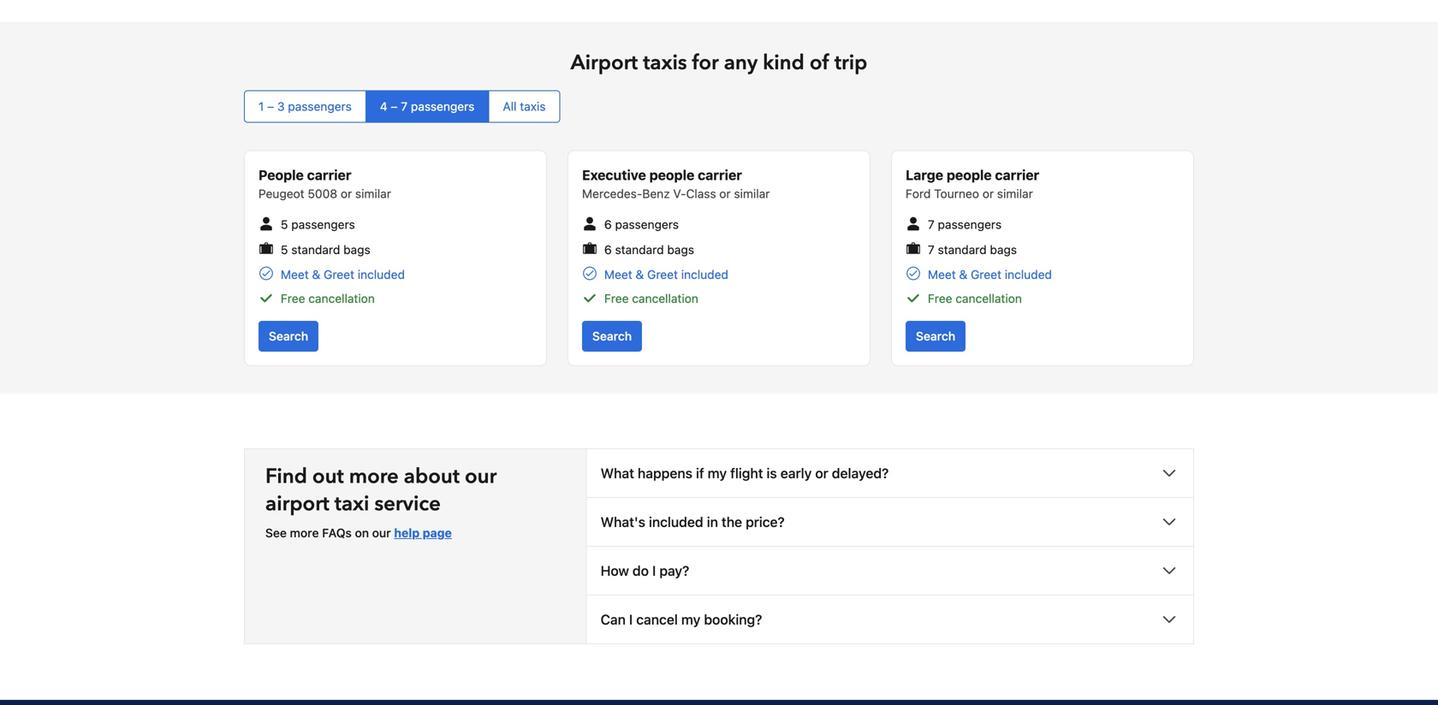 Task type: describe. For each thing, give the bounding box(es) containing it.
7 inside sort results by element
[[401, 99, 408, 113]]

i inside how do i pay? dropdown button
[[652, 563, 656, 579]]

tourneo
[[934, 187, 979, 201]]

large people carrier ford tourneo or similar
[[906, 167, 1039, 201]]

all
[[503, 99, 517, 113]]

faqs
[[322, 526, 352, 540]]

find out more about our airport taxi service see more faqs on our help page
[[265, 463, 497, 540]]

any
[[724, 49, 758, 77]]

free for people
[[281, 292, 305, 306]]

of
[[810, 49, 829, 77]]

– for 3
[[267, 99, 274, 113]]

5 for 5 passengers
[[281, 217, 288, 232]]

4
[[380, 99, 388, 113]]

help page link
[[394, 526, 452, 540]]

7 passengers
[[928, 217, 1002, 232]]

5008
[[308, 187, 337, 201]]

7 for 7 passengers
[[928, 217, 935, 232]]

people for large
[[947, 167, 992, 183]]

is
[[767, 465, 777, 482]]

1 – 3 passengers
[[259, 99, 352, 113]]

& for large
[[959, 268, 968, 282]]

1
[[259, 99, 264, 113]]

flight
[[730, 465, 763, 482]]

pay?
[[659, 563, 689, 579]]

meet for people
[[281, 268, 309, 282]]

greet for large
[[971, 268, 1002, 282]]

included inside dropdown button
[[649, 514, 703, 530]]

search for large
[[916, 329, 955, 343]]

carrier inside people carrier peugeot 5008 or similar
[[307, 167, 351, 183]]

about
[[404, 463, 460, 491]]

greet for people
[[324, 268, 354, 282]]

5 standard bags
[[281, 243, 370, 257]]

standard for executive
[[615, 243, 664, 257]]

find
[[265, 463, 307, 491]]

class
[[686, 187, 716, 201]]

7 for 7 standard bags
[[928, 243, 935, 257]]

delayed?
[[832, 465, 889, 482]]

page
[[423, 526, 452, 540]]

& for people
[[312, 268, 320, 282]]

passengers for executive
[[615, 217, 679, 232]]

in
[[707, 514, 718, 530]]

4 – 7 passengers
[[380, 99, 475, 113]]

similar inside executive people carrier mercedes-benz v-class or similar
[[734, 187, 770, 201]]

peugeot
[[259, 187, 304, 201]]

meet for executive
[[604, 268, 632, 282]]

bags for people carrier
[[343, 243, 370, 257]]

service
[[374, 490, 441, 518]]

passengers right '4'
[[411, 99, 475, 113]]

similar inside people carrier peugeot 5008 or similar
[[355, 187, 391, 201]]

or inside executive people carrier mercedes-benz v-class or similar
[[719, 187, 731, 201]]

or inside "large people carrier ford tourneo or similar"
[[982, 187, 994, 201]]

how do i pay?
[[601, 563, 689, 579]]

included for executive people carrier
[[681, 268, 728, 282]]

my for booking?
[[681, 612, 700, 628]]

how
[[601, 563, 629, 579]]

search for people
[[269, 329, 308, 343]]

people carrier peugeot 5008 or similar
[[259, 167, 391, 201]]

out
[[312, 463, 344, 491]]

taxi
[[335, 490, 369, 518]]

large
[[906, 167, 943, 183]]

what's
[[601, 514, 645, 530]]

what's included in the price?
[[601, 514, 785, 530]]

similar inside "large people carrier ford tourneo or similar"
[[997, 187, 1033, 201]]

standard for people
[[291, 243, 340, 257]]

help
[[394, 526, 420, 540]]

airport
[[265, 490, 329, 518]]

how do i pay? button
[[587, 547, 1193, 595]]

executive
[[582, 167, 646, 183]]

or inside people carrier peugeot 5008 or similar
[[341, 187, 352, 201]]

price?
[[746, 514, 785, 530]]

free cancellation for executive
[[604, 292, 698, 306]]



Task type: locate. For each thing, give the bounding box(es) containing it.
3
[[277, 99, 285, 113]]

included down 6 standard bags
[[681, 268, 728, 282]]

meet
[[281, 268, 309, 282], [604, 268, 632, 282], [928, 268, 956, 282]]

1 – from the left
[[267, 99, 274, 113]]

people up tourneo
[[947, 167, 992, 183]]

i
[[652, 563, 656, 579], [629, 612, 633, 628]]

if
[[696, 465, 704, 482]]

or inside what happens if my flight is early or delayed? dropdown button
[[815, 465, 828, 482]]

5 down 'peugeot'
[[281, 217, 288, 232]]

3 meet from the left
[[928, 268, 956, 282]]

1 horizontal spatial taxis
[[643, 49, 687, 77]]

1 5 from the top
[[281, 217, 288, 232]]

1 horizontal spatial standard
[[615, 243, 664, 257]]

bags
[[343, 243, 370, 257], [667, 243, 694, 257], [990, 243, 1017, 257]]

1 horizontal spatial meet & greet included
[[604, 268, 728, 282]]

or
[[341, 187, 352, 201], [719, 187, 731, 201], [982, 187, 994, 201], [815, 465, 828, 482]]

taxis for all
[[520, 99, 546, 113]]

0 horizontal spatial –
[[267, 99, 274, 113]]

kind
[[763, 49, 804, 77]]

what happens if my flight is early or delayed? button
[[587, 449, 1193, 497]]

cancel
[[636, 612, 678, 628]]

mercedes-
[[582, 187, 642, 201]]

meet & greet included for executive
[[604, 268, 728, 282]]

1 horizontal spatial our
[[465, 463, 497, 491]]

greet down 7 standard bags on the top right of page
[[971, 268, 1002, 282]]

ford
[[906, 187, 931, 201]]

2 horizontal spatial meet
[[928, 268, 956, 282]]

bags down 6 passengers
[[667, 243, 694, 257]]

–
[[267, 99, 274, 113], [391, 99, 398, 113]]

0 horizontal spatial our
[[372, 526, 391, 540]]

free cancellation
[[281, 292, 375, 306], [604, 292, 698, 306], [928, 292, 1022, 306]]

0 vertical spatial our
[[465, 463, 497, 491]]

2 carrier from the left
[[698, 167, 742, 183]]

& for executive
[[636, 268, 644, 282]]

0 horizontal spatial &
[[312, 268, 320, 282]]

free cancellation down 6 standard bags
[[604, 292, 698, 306]]

all taxis
[[503, 99, 546, 113]]

3 meet & greet included from the left
[[928, 268, 1052, 282]]

1 horizontal spatial people
[[947, 167, 992, 183]]

0 vertical spatial taxis
[[643, 49, 687, 77]]

what happens if my flight is early or delayed?
[[601, 465, 889, 482]]

1 horizontal spatial search button
[[582, 321, 642, 352]]

6 down mercedes-
[[604, 217, 612, 232]]

bags down 5 passengers
[[343, 243, 370, 257]]

2 free from the left
[[604, 292, 629, 306]]

0 vertical spatial 7
[[401, 99, 408, 113]]

2 horizontal spatial cancellation
[[956, 292, 1022, 306]]

1 people from the left
[[649, 167, 694, 183]]

more
[[349, 463, 399, 491], [290, 526, 319, 540]]

i right do
[[652, 563, 656, 579]]

included for people carrier
[[358, 268, 405, 282]]

greet down the 5 standard bags
[[324, 268, 354, 282]]

meet & greet included down 7 standard bags on the top right of page
[[928, 268, 1052, 282]]

taxis right all
[[520, 99, 546, 113]]

meet down the 5 standard bags
[[281, 268, 309, 282]]

people
[[649, 167, 694, 183], [947, 167, 992, 183]]

cancellation down 7 standard bags on the top right of page
[[956, 292, 1022, 306]]

1 horizontal spatial free cancellation
[[604, 292, 698, 306]]

passengers up the 5 standard bags
[[291, 217, 355, 232]]

what
[[601, 465, 634, 482]]

standard down '7 passengers'
[[938, 243, 987, 257]]

can i cancel my booking?
[[601, 612, 762, 628]]

similar right '5008'
[[355, 187, 391, 201]]

1 free cancellation from the left
[[281, 292, 375, 306]]

free cancellation for large
[[928, 292, 1022, 306]]

2 horizontal spatial meet & greet included
[[928, 268, 1052, 282]]

search button for executive
[[582, 321, 642, 352]]

2 cancellation from the left
[[632, 292, 698, 306]]

free for large
[[928, 292, 952, 306]]

6 for 6 passengers
[[604, 217, 612, 232]]

2 horizontal spatial &
[[959, 268, 968, 282]]

7 down '7 passengers'
[[928, 243, 935, 257]]

& down 7 standard bags on the top right of page
[[959, 268, 968, 282]]

– right 1
[[267, 99, 274, 113]]

taxis left for
[[643, 49, 687, 77]]

0 horizontal spatial my
[[681, 612, 700, 628]]

2 free cancellation from the left
[[604, 292, 698, 306]]

3 search button from the left
[[906, 321, 966, 352]]

5
[[281, 217, 288, 232], [281, 243, 288, 257]]

0 horizontal spatial bags
[[343, 243, 370, 257]]

included down the 5 standard bags
[[358, 268, 405, 282]]

more right see
[[290, 526, 319, 540]]

2 horizontal spatial free cancellation
[[928, 292, 1022, 306]]

trip
[[834, 49, 867, 77]]

0 horizontal spatial i
[[629, 612, 633, 628]]

carrier
[[307, 167, 351, 183], [698, 167, 742, 183], [995, 167, 1039, 183]]

3 bags from the left
[[990, 243, 1017, 257]]

cancellation for people
[[308, 292, 375, 306]]

6 down 6 passengers
[[604, 243, 612, 257]]

similar right class
[[734, 187, 770, 201]]

benz
[[642, 187, 670, 201]]

1 horizontal spatial –
[[391, 99, 398, 113]]

1 horizontal spatial greet
[[647, 268, 678, 282]]

6 for 6 standard bags
[[604, 243, 612, 257]]

1 vertical spatial taxis
[[520, 99, 546, 113]]

1 free from the left
[[281, 292, 305, 306]]

or right '5008'
[[341, 187, 352, 201]]

or right class
[[719, 187, 731, 201]]

carrier up '7 passengers'
[[995, 167, 1039, 183]]

1 horizontal spatial carrier
[[698, 167, 742, 183]]

people up v-
[[649, 167, 694, 183]]

2 horizontal spatial carrier
[[995, 167, 1039, 183]]

airport
[[571, 49, 638, 77]]

search button for large
[[906, 321, 966, 352]]

taxis inside sort results by element
[[520, 99, 546, 113]]

2 bags from the left
[[667, 243, 694, 257]]

1 carrier from the left
[[307, 167, 351, 183]]

1 cancellation from the left
[[308, 292, 375, 306]]

free down 6 standard bags
[[604, 292, 629, 306]]

sort results by element
[[244, 90, 1194, 123]]

1 vertical spatial 7
[[928, 217, 935, 232]]

my right if
[[708, 465, 727, 482]]

free down 7 standard bags on the top right of page
[[928, 292, 952, 306]]

0 horizontal spatial people
[[649, 167, 694, 183]]

standard for large
[[938, 243, 987, 257]]

passengers for large
[[938, 217, 1002, 232]]

2 – from the left
[[391, 99, 398, 113]]

the
[[722, 514, 742, 530]]

3 standard from the left
[[938, 243, 987, 257]]

3 & from the left
[[959, 268, 968, 282]]

meet & greet included down 6 standard bags
[[604, 268, 728, 282]]

meet down 6 standard bags
[[604, 268, 632, 282]]

my right cancel
[[681, 612, 700, 628]]

0 horizontal spatial more
[[290, 526, 319, 540]]

taxis
[[643, 49, 687, 77], [520, 99, 546, 113]]

1 horizontal spatial my
[[708, 465, 727, 482]]

executive people carrier mercedes-benz v-class or similar
[[582, 167, 770, 201]]

or right tourneo
[[982, 187, 994, 201]]

taxis for airport
[[643, 49, 687, 77]]

2 horizontal spatial standard
[[938, 243, 987, 257]]

standard
[[291, 243, 340, 257], [615, 243, 664, 257], [938, 243, 987, 257]]

0 vertical spatial my
[[708, 465, 727, 482]]

carrier inside "large people carrier ford tourneo or similar"
[[995, 167, 1039, 183]]

2 search from the left
[[592, 329, 632, 343]]

carrier for large people carrier
[[995, 167, 1039, 183]]

2 people from the left
[[947, 167, 992, 183]]

7 down ford
[[928, 217, 935, 232]]

0 horizontal spatial free cancellation
[[281, 292, 375, 306]]

5 down 5 passengers
[[281, 243, 288, 257]]

cancellation down the 5 standard bags
[[308, 292, 375, 306]]

people for executive
[[649, 167, 694, 183]]

0 vertical spatial 5
[[281, 217, 288, 232]]

1 meet & greet included from the left
[[281, 268, 405, 282]]

carrier for executive people carrier
[[698, 167, 742, 183]]

3 greet from the left
[[971, 268, 1002, 282]]

do
[[633, 563, 649, 579]]

greet
[[324, 268, 354, 282], [647, 268, 678, 282], [971, 268, 1002, 282]]

6
[[604, 217, 612, 232], [604, 243, 612, 257]]

3 free from the left
[[928, 292, 952, 306]]

1 vertical spatial my
[[681, 612, 700, 628]]

2 vertical spatial 7
[[928, 243, 935, 257]]

included
[[358, 268, 405, 282], [681, 268, 728, 282], [1005, 268, 1052, 282], [649, 514, 703, 530]]

1 bags from the left
[[343, 243, 370, 257]]

3 similar from the left
[[997, 187, 1033, 201]]

3 free cancellation from the left
[[928, 292, 1022, 306]]

similar
[[355, 187, 391, 201], [734, 187, 770, 201], [997, 187, 1033, 201]]

1 vertical spatial 6
[[604, 243, 612, 257]]

1 horizontal spatial free
[[604, 292, 629, 306]]

2 greet from the left
[[647, 268, 678, 282]]

search
[[269, 329, 308, 343], [592, 329, 632, 343], [916, 329, 955, 343]]

greet for executive
[[647, 268, 678, 282]]

& down 6 standard bags
[[636, 268, 644, 282]]

1 search button from the left
[[259, 321, 319, 352]]

booking?
[[704, 612, 762, 628]]

1 & from the left
[[312, 268, 320, 282]]

2 similar from the left
[[734, 187, 770, 201]]

passengers right 3 at the left top
[[288, 99, 352, 113]]

1 vertical spatial our
[[372, 526, 391, 540]]

0 horizontal spatial similar
[[355, 187, 391, 201]]

2 meet & greet included from the left
[[604, 268, 728, 282]]

my
[[708, 465, 727, 482], [681, 612, 700, 628]]

– for 7
[[391, 99, 398, 113]]

2 meet from the left
[[604, 268, 632, 282]]

our right on
[[372, 526, 391, 540]]

meet for large
[[928, 268, 956, 282]]

1 vertical spatial i
[[629, 612, 633, 628]]

0 vertical spatial i
[[652, 563, 656, 579]]

1 horizontal spatial bags
[[667, 243, 694, 257]]

1 greet from the left
[[324, 268, 354, 282]]

5 for 5 standard bags
[[281, 243, 288, 257]]

similar right tourneo
[[997, 187, 1033, 201]]

carrier up class
[[698, 167, 742, 183]]

included for large people carrier
[[1005, 268, 1052, 282]]

bags for large people carrier
[[990, 243, 1017, 257]]

our
[[465, 463, 497, 491], [372, 526, 391, 540]]

1 horizontal spatial i
[[652, 563, 656, 579]]

standard down 5 passengers
[[291, 243, 340, 257]]

i inside the can i cancel my booking? dropdown button
[[629, 612, 633, 628]]

happens
[[638, 465, 692, 482]]

included left in
[[649, 514, 703, 530]]

1 horizontal spatial meet
[[604, 268, 632, 282]]

7
[[401, 99, 408, 113], [928, 217, 935, 232], [928, 243, 935, 257]]

passengers up 7 standard bags on the top right of page
[[938, 217, 1002, 232]]

meet & greet included for people
[[281, 268, 405, 282]]

meet down 7 standard bags on the top right of page
[[928, 268, 956, 282]]

0 horizontal spatial search button
[[259, 321, 319, 352]]

6 passengers
[[604, 217, 679, 232]]

2 horizontal spatial search
[[916, 329, 955, 343]]

bags for executive people carrier
[[667, 243, 694, 257]]

3 carrier from the left
[[995, 167, 1039, 183]]

free
[[281, 292, 305, 306], [604, 292, 629, 306], [928, 292, 952, 306]]

0 horizontal spatial meet & greet included
[[281, 268, 405, 282]]

included down 7 standard bags on the top right of page
[[1005, 268, 1052, 282]]

cancellation down 6 standard bags
[[632, 292, 698, 306]]

search button
[[259, 321, 319, 352], [582, 321, 642, 352], [906, 321, 966, 352]]

passengers
[[288, 99, 352, 113], [411, 99, 475, 113], [291, 217, 355, 232], [615, 217, 679, 232], [938, 217, 1002, 232]]

airport taxis for any kind of trip
[[571, 49, 867, 77]]

on
[[355, 526, 369, 540]]

search button for people
[[259, 321, 319, 352]]

search for executive
[[592, 329, 632, 343]]

carrier up '5008'
[[307, 167, 351, 183]]

people inside "large people carrier ford tourneo or similar"
[[947, 167, 992, 183]]

2 & from the left
[[636, 268, 644, 282]]

standard down 6 passengers
[[615, 243, 664, 257]]

free cancellation down the 5 standard bags
[[281, 292, 375, 306]]

can i cancel my booking? button
[[587, 596, 1193, 644]]

meet & greet included
[[281, 268, 405, 282], [604, 268, 728, 282], [928, 268, 1052, 282]]

greet down 6 standard bags
[[647, 268, 678, 282]]

2 horizontal spatial search button
[[906, 321, 966, 352]]

0 horizontal spatial taxis
[[520, 99, 546, 113]]

cancellation for executive
[[632, 292, 698, 306]]

1 horizontal spatial similar
[[734, 187, 770, 201]]

1 meet from the left
[[281, 268, 309, 282]]

passengers up 6 standard bags
[[615, 217, 679, 232]]

0 horizontal spatial free
[[281, 292, 305, 306]]

1 vertical spatial 5
[[281, 243, 288, 257]]

1 6 from the top
[[604, 217, 612, 232]]

free cancellation for people
[[281, 292, 375, 306]]

1 horizontal spatial search
[[592, 329, 632, 343]]

free down the 5 standard bags
[[281, 292, 305, 306]]

early
[[781, 465, 812, 482]]

for
[[692, 49, 719, 77]]

passengers for people
[[291, 217, 355, 232]]

2 6 from the top
[[604, 243, 612, 257]]

1 vertical spatial more
[[290, 526, 319, 540]]

2 5 from the top
[[281, 243, 288, 257]]

can
[[601, 612, 626, 628]]

meet & greet included for large
[[928, 268, 1052, 282]]

2 horizontal spatial similar
[[997, 187, 1033, 201]]

2 standard from the left
[[615, 243, 664, 257]]

bags down '7 passengers'
[[990, 243, 1017, 257]]

1 similar from the left
[[355, 187, 391, 201]]

my for flight
[[708, 465, 727, 482]]

0 horizontal spatial search
[[269, 329, 308, 343]]

1 horizontal spatial more
[[349, 463, 399, 491]]

5 passengers
[[281, 217, 355, 232]]

7 standard bags
[[928, 243, 1017, 257]]

cancellation for large
[[956, 292, 1022, 306]]

1 horizontal spatial cancellation
[[632, 292, 698, 306]]

0 vertical spatial 6
[[604, 217, 612, 232]]

&
[[312, 268, 320, 282], [636, 268, 644, 282], [959, 268, 968, 282]]

0 horizontal spatial carrier
[[307, 167, 351, 183]]

i right "can"
[[629, 612, 633, 628]]

2 search button from the left
[[582, 321, 642, 352]]

0 vertical spatial more
[[349, 463, 399, 491]]

0 horizontal spatial cancellation
[[308, 292, 375, 306]]

v-
[[673, 187, 686, 201]]

3 search from the left
[[916, 329, 955, 343]]

6 standard bags
[[604, 243, 694, 257]]

or right early
[[815, 465, 828, 482]]

0 horizontal spatial greet
[[324, 268, 354, 282]]

1 horizontal spatial &
[[636, 268, 644, 282]]

cancellation
[[308, 292, 375, 306], [632, 292, 698, 306], [956, 292, 1022, 306]]

2 horizontal spatial free
[[928, 292, 952, 306]]

see
[[265, 526, 287, 540]]

free for executive
[[604, 292, 629, 306]]

people inside executive people carrier mercedes-benz v-class or similar
[[649, 167, 694, 183]]

1 search from the left
[[269, 329, 308, 343]]

2 horizontal spatial bags
[[990, 243, 1017, 257]]

free cancellation down 7 standard bags on the top right of page
[[928, 292, 1022, 306]]

our right about
[[465, 463, 497, 491]]

meet & greet included down the 5 standard bags
[[281, 268, 405, 282]]

0 horizontal spatial standard
[[291, 243, 340, 257]]

2 horizontal spatial greet
[[971, 268, 1002, 282]]

carrier inside executive people carrier mercedes-benz v-class or similar
[[698, 167, 742, 183]]

1 standard from the left
[[291, 243, 340, 257]]

& down the 5 standard bags
[[312, 268, 320, 282]]

people
[[259, 167, 304, 183]]

– right '4'
[[391, 99, 398, 113]]

more right out
[[349, 463, 399, 491]]

what's included in the price? button
[[587, 498, 1193, 546]]

7 right '4'
[[401, 99, 408, 113]]

0 horizontal spatial meet
[[281, 268, 309, 282]]

3 cancellation from the left
[[956, 292, 1022, 306]]



Task type: vqa. For each thing, say whether or not it's contained in the screenshot.
the rightmost 'Free'
yes



